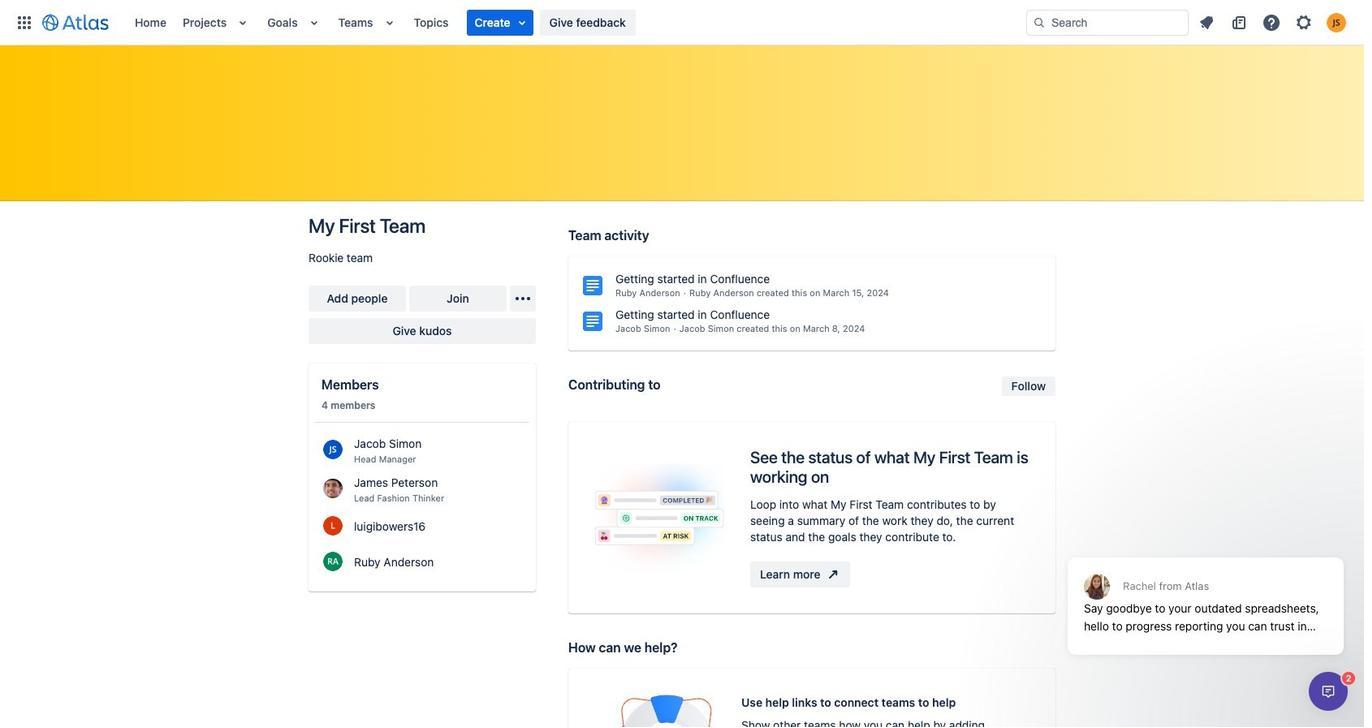 Task type: describe. For each thing, give the bounding box(es) containing it.
help image
[[1263, 13, 1282, 32]]

account image
[[1328, 13, 1347, 32]]

actions image
[[513, 289, 533, 309]]

1 horizontal spatial list
[[1193, 9, 1355, 35]]

switch to... image
[[15, 13, 34, 32]]

top element
[[10, 0, 1027, 45]]



Task type: vqa. For each thing, say whether or not it's contained in the screenshot.
group at the top left of page
no



Task type: locate. For each thing, give the bounding box(es) containing it.
search image
[[1033, 16, 1046, 29]]

list item inside top element
[[467, 9, 533, 35]]

dialog
[[1060, 518, 1353, 668], [1310, 673, 1349, 712]]

0 vertical spatial dialog
[[1060, 518, 1353, 668]]

None search field
[[1027, 9, 1189, 35]]

settings image
[[1295, 13, 1315, 32]]

banner
[[0, 0, 1365, 45]]

Search field
[[1027, 9, 1189, 35]]

0 horizontal spatial list
[[127, 0, 1027, 45]]

1 vertical spatial dialog
[[1310, 673, 1349, 712]]

list
[[127, 0, 1027, 45], [1193, 9, 1355, 35]]

list item
[[467, 9, 533, 35]]

notifications image
[[1198, 13, 1217, 32]]



